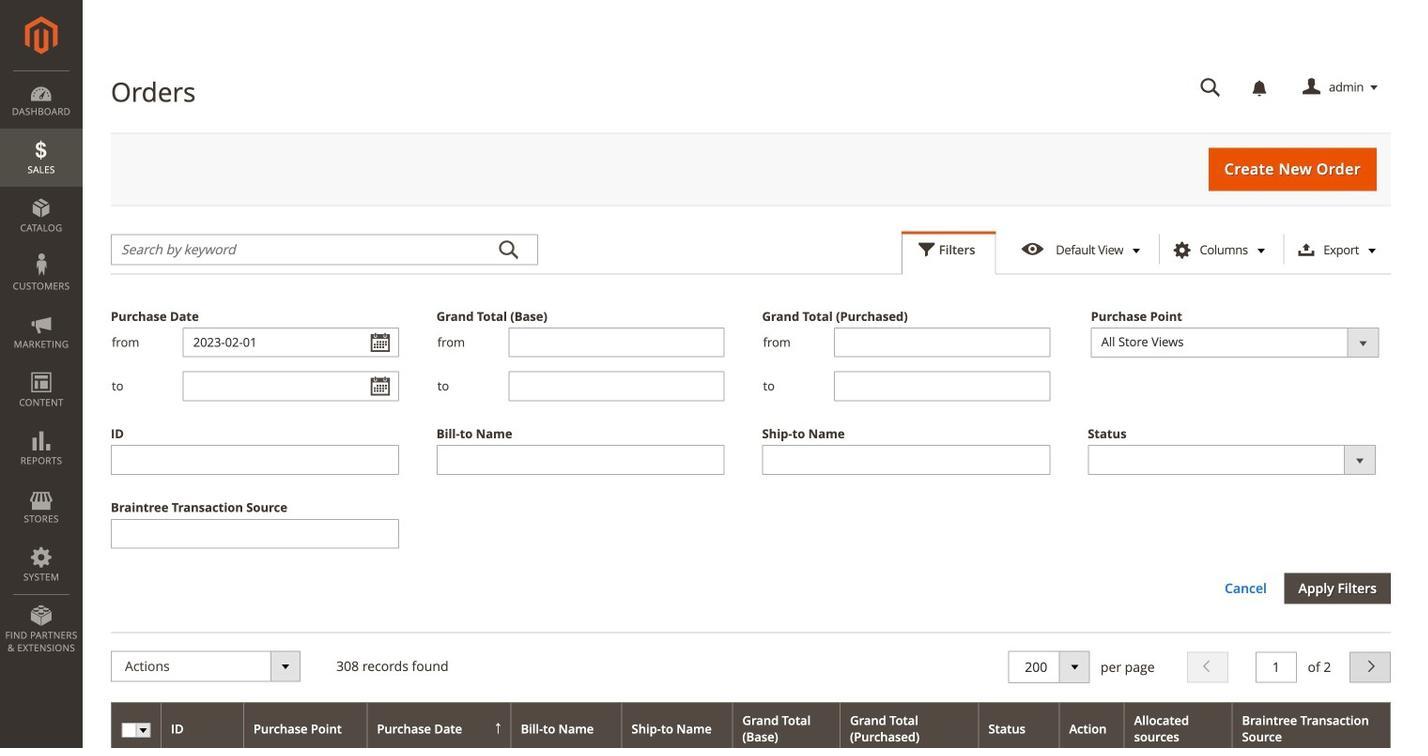 Task type: locate. For each thing, give the bounding box(es) containing it.
menu bar
[[0, 70, 83, 664]]

None text field
[[183, 328, 399, 358], [509, 372, 725, 401], [834, 372, 1050, 401], [111, 445, 399, 475], [437, 445, 725, 475], [183, 328, 399, 358], [509, 372, 725, 401], [834, 372, 1050, 401], [111, 445, 399, 475], [437, 445, 725, 475]]

None text field
[[1187, 71, 1234, 104], [509, 328, 725, 358], [834, 328, 1050, 358], [183, 372, 399, 401], [762, 445, 1050, 475], [111, 519, 399, 549], [1023, 658, 1079, 677], [1187, 71, 1234, 104], [509, 328, 725, 358], [834, 328, 1050, 358], [183, 372, 399, 401], [762, 445, 1050, 475], [111, 519, 399, 549], [1023, 658, 1079, 677]]

None number field
[[1256, 652, 1297, 683]]



Task type: describe. For each thing, give the bounding box(es) containing it.
magento admin panel image
[[25, 16, 58, 54]]

Search by keyword text field
[[111, 234, 538, 265]]



